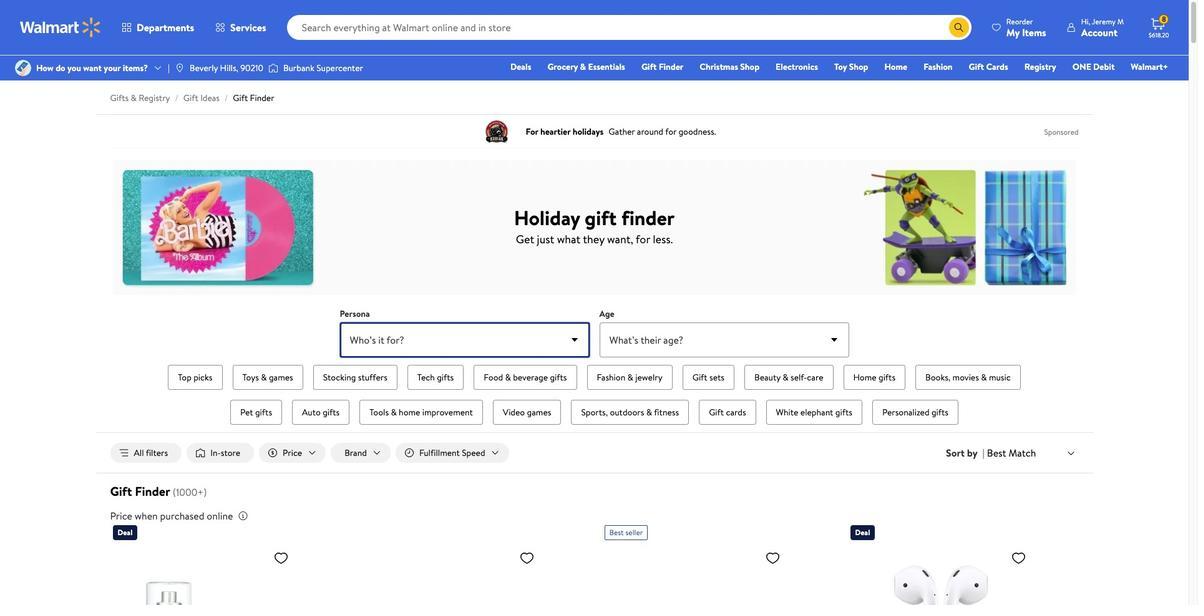Task type: locate. For each thing, give the bounding box(es) containing it.
0 vertical spatial fashion
[[924, 61, 953, 73]]

1 / from the left
[[175, 92, 178, 104]]

& for food & beverage gifts
[[505, 372, 511, 384]]

1 vertical spatial fashion
[[597, 372, 626, 384]]

group
[[140, 363, 1049, 428]]

toys & games
[[243, 372, 293, 384]]

persona
[[340, 308, 370, 320]]

white
[[777, 406, 799, 419]]

2 shop from the left
[[850, 61, 869, 73]]

& right food
[[505, 372, 511, 384]]

toys & games list item
[[230, 363, 306, 393]]

games right toys
[[269, 372, 293, 384]]

home
[[885, 61, 908, 73], [854, 372, 877, 384]]

 image for beverly
[[175, 63, 185, 73]]

$618.20
[[1150, 31, 1170, 39]]

gifts inside button
[[323, 406, 340, 419]]

games right video
[[527, 406, 552, 419]]

finder
[[622, 204, 675, 231]]

best seller
[[610, 528, 643, 538]]

match
[[1009, 446, 1037, 460]]

home gifts button
[[844, 365, 906, 390]]

 image right 90210
[[268, 62, 278, 74]]

 image
[[15, 60, 31, 76], [268, 62, 278, 74], [175, 63, 185, 73]]

best for best seller
[[610, 528, 624, 538]]

gift finder link down walmart site-wide search field
[[636, 60, 690, 74]]

fulfillment speed button
[[396, 443, 509, 463]]

how
[[36, 62, 54, 74]]

gift cards button
[[699, 400, 757, 425]]

finder
[[659, 61, 684, 73], [250, 92, 274, 104], [135, 483, 170, 500]]

gifts right pet
[[255, 406, 272, 419]]

& right toys
[[261, 372, 267, 384]]

0 vertical spatial games
[[269, 372, 293, 384]]

gifts inside "button"
[[879, 372, 896, 384]]

sets
[[710, 372, 725, 384]]

games
[[269, 372, 293, 384], [527, 406, 552, 419]]

account
[[1082, 25, 1118, 39]]

1 vertical spatial home
[[854, 372, 877, 384]]

& right gifts
[[131, 92, 137, 104]]

best
[[988, 446, 1007, 460], [610, 528, 624, 538]]

best right by
[[988, 446, 1007, 460]]

gifts up personalized
[[879, 372, 896, 384]]

departments button
[[111, 12, 205, 42]]

toys
[[243, 372, 259, 384]]

lol surprise! surprise swap tots- with collectible doll, extra expression, 2 looks in one, water unboxing surprise, limited edition doll, great gift for girls age 3+ image
[[605, 546, 786, 606]]

registry link
[[1019, 60, 1063, 74]]

1 horizontal spatial shop
[[850, 61, 869, 73]]

0 horizontal spatial registry
[[139, 92, 170, 104]]

Search search field
[[287, 15, 972, 40]]

want,
[[608, 231, 634, 247]]

0 horizontal spatial /
[[175, 92, 178, 104]]

1 horizontal spatial finder
[[250, 92, 274, 104]]

1 vertical spatial price
[[110, 510, 132, 523]]

0 vertical spatial registry
[[1025, 61, 1057, 73]]

finder up when
[[135, 483, 170, 500]]

food
[[484, 372, 503, 384]]

1 vertical spatial |
[[983, 446, 985, 460]]

beauty & self-care button
[[745, 365, 834, 390]]

gift finder link
[[636, 60, 690, 74], [233, 92, 274, 104]]

1 horizontal spatial games
[[527, 406, 552, 419]]

1 horizontal spatial /
[[225, 92, 228, 104]]

1 horizontal spatial |
[[983, 446, 985, 460]]

shop right christmas
[[741, 61, 760, 73]]

1 horizontal spatial deal
[[856, 528, 871, 538]]

& for tools & home improvement
[[391, 406, 397, 419]]

fashion right home link
[[924, 61, 953, 73]]

1 horizontal spatial home
[[885, 61, 908, 73]]

2 vertical spatial finder
[[135, 483, 170, 500]]

grocery
[[548, 61, 578, 73]]

add to favorites list, blissful holly buck walmart gift card image
[[520, 551, 535, 566]]

gifts & registry / gift ideas / gift finder
[[110, 92, 274, 104]]

age
[[600, 308, 615, 320]]

stocking stuffers button
[[313, 365, 398, 390]]

music
[[990, 372, 1011, 384]]

best inside dropdown button
[[988, 446, 1007, 460]]

0 horizontal spatial  image
[[15, 60, 31, 76]]

pet gifts list item
[[228, 398, 285, 428]]

0 vertical spatial finder
[[659, 61, 684, 73]]

0 horizontal spatial shop
[[741, 61, 760, 73]]

gifts right elephant
[[836, 406, 853, 419]]

& inside list item
[[783, 372, 789, 384]]

gift left cards
[[709, 406, 724, 419]]

1 horizontal spatial gift finder link
[[636, 60, 690, 74]]

gift inside button
[[709, 406, 724, 419]]

cards
[[987, 61, 1009, 73]]

0 vertical spatial price
[[283, 447, 302, 460]]

when
[[135, 510, 158, 523]]

0 vertical spatial best
[[988, 446, 1007, 460]]

0 horizontal spatial |
[[168, 62, 170, 74]]

fashion inside button
[[597, 372, 626, 384]]

grocery & essentials
[[548, 61, 626, 73]]

tech
[[418, 372, 435, 384]]

Walmart Site-Wide search field
[[287, 15, 972, 40]]

grocery & essentials link
[[542, 60, 631, 74]]

just
[[537, 231, 555, 247]]

apple airpods with charging case (2nd generation) image
[[851, 546, 1032, 606]]

(1000+)
[[173, 486, 207, 500]]

blissful holly buck walmart gift card image
[[359, 546, 540, 606]]

gifts right personalized
[[932, 406, 949, 419]]

home inside "button"
[[854, 372, 877, 384]]

gifts right tech
[[437, 372, 454, 384]]

& right tools
[[391, 406, 397, 419]]

games inside video games button
[[527, 406, 552, 419]]

gift ideas link
[[183, 92, 220, 104]]

gift cards
[[709, 406, 747, 419]]

gift sets button
[[683, 365, 735, 390]]

gift finder link down 90210
[[233, 92, 274, 104]]

best left seller
[[610, 528, 624, 538]]

1 vertical spatial best
[[610, 528, 624, 538]]

gift left ideas
[[183, 92, 198, 104]]

gift for gift cards
[[709, 406, 724, 419]]

online
[[207, 510, 233, 523]]

books,
[[926, 372, 951, 384]]

0 vertical spatial home
[[885, 61, 908, 73]]

1 horizontal spatial  image
[[175, 63, 185, 73]]

price down auto
[[283, 447, 302, 460]]

/ right ideas
[[225, 92, 228, 104]]

0 horizontal spatial finder
[[135, 483, 170, 500]]

home left the fashion link
[[885, 61, 908, 73]]

0 horizontal spatial best
[[610, 528, 624, 538]]

home right care
[[854, 372, 877, 384]]

get
[[516, 231, 535, 247]]

1 vertical spatial registry
[[139, 92, 170, 104]]

legal information image
[[238, 511, 248, 521]]

add to favorites list, lol surprise! surprise swap tots- with collectible doll, extra expression, 2 looks in one, water unboxing surprise, limited edition doll, great gift for girls age 3+ image
[[766, 551, 781, 566]]

shop for christmas shop
[[741, 61, 760, 73]]

home gifts
[[854, 372, 896, 384]]

registry right gifts
[[139, 92, 170, 104]]

 image left beverly
[[175, 63, 185, 73]]

shop right the toy
[[850, 61, 869, 73]]

0 horizontal spatial fashion
[[597, 372, 626, 384]]

sports, outdoors & fitness list item
[[569, 398, 692, 428]]

hi,
[[1082, 16, 1091, 27]]

gift cards
[[969, 61, 1009, 73]]

items?
[[123, 62, 148, 74]]

finder down 90210
[[250, 92, 274, 104]]

gifts right beverage
[[550, 372, 567, 384]]

& inside 'button'
[[391, 406, 397, 419]]

gift for gift finder (1000+)
[[110, 483, 132, 500]]

price for price when purchased online
[[110, 510, 132, 523]]

2 deal from the left
[[856, 528, 871, 538]]

fulfillment speed
[[420, 447, 486, 460]]

gift for gift finder
[[642, 61, 657, 73]]

gift left sets
[[693, 372, 708, 384]]

departments
[[137, 21, 194, 34]]

price left when
[[110, 510, 132, 523]]

shop for toy shop
[[850, 61, 869, 73]]

your
[[104, 62, 121, 74]]

gifts for home gifts
[[879, 372, 896, 384]]

finder left christmas
[[659, 61, 684, 73]]

in-
[[211, 447, 221, 460]]

home gifts list item
[[841, 363, 909, 393]]

you
[[67, 62, 81, 74]]

1 vertical spatial games
[[527, 406, 552, 419]]

 image left how at the top left of the page
[[15, 60, 31, 76]]

& left 'jewelry'
[[628, 372, 634, 384]]

my
[[1007, 25, 1020, 39]]

registry down items
[[1025, 61, 1057, 73]]

shop inside "link"
[[850, 61, 869, 73]]

elephant
[[801, 406, 834, 419]]

gift sets
[[693, 372, 725, 384]]

/
[[175, 92, 178, 104], [225, 92, 228, 104]]

top
[[178, 372, 192, 384]]

0 vertical spatial |
[[168, 62, 170, 74]]

& for toys & games
[[261, 372, 267, 384]]

improvement
[[423, 406, 473, 419]]

add to favorites list, apple airpods with charging case (2nd generation) image
[[1012, 551, 1027, 566]]

fashion for fashion
[[924, 61, 953, 73]]

/ left gift ideas link
[[175, 92, 178, 104]]

sports, outdoors & fitness
[[582, 406, 679, 419]]

2 horizontal spatial finder
[[659, 61, 684, 73]]

stocking stuffers list item
[[311, 363, 400, 393]]

stocking stuffers
[[323, 372, 388, 384]]

|
[[168, 62, 170, 74], [983, 446, 985, 460]]

0 horizontal spatial home
[[854, 372, 877, 384]]

food & beverage gifts button
[[474, 365, 577, 390]]

& left self-
[[783, 372, 789, 384]]

filters
[[146, 447, 168, 460]]

gift right essentials
[[642, 61, 657, 73]]

registry
[[1025, 61, 1057, 73], [139, 92, 170, 104]]

group containing top picks
[[140, 363, 1049, 428]]

gift down the all filters button
[[110, 483, 132, 500]]

essentials
[[588, 61, 626, 73]]

top picks list item
[[166, 363, 225, 393]]

fashion left 'jewelry'
[[597, 372, 626, 384]]

beauty & self-care list item
[[742, 363, 836, 393]]

video games button
[[493, 400, 562, 425]]

2 horizontal spatial  image
[[268, 62, 278, 74]]

1 horizontal spatial price
[[283, 447, 302, 460]]

what
[[557, 231, 581, 247]]

gift left cards at the top right of the page
[[969, 61, 985, 73]]

1 shop from the left
[[741, 61, 760, 73]]

auto gifts list item
[[290, 398, 352, 428]]

1 vertical spatial gift finder link
[[233, 92, 274, 104]]

price inside dropdown button
[[283, 447, 302, 460]]

electronics
[[776, 61, 819, 73]]

0 horizontal spatial deal
[[118, 528, 133, 538]]

video
[[503, 406, 525, 419]]

store
[[221, 447, 240, 460]]

0 horizontal spatial gift finder link
[[233, 92, 274, 104]]

gifts right auto
[[323, 406, 340, 419]]

price for price
[[283, 447, 302, 460]]

one debit link
[[1068, 60, 1121, 74]]

| right items?
[[168, 62, 170, 74]]

& for gifts & registry / gift ideas / gift finder
[[131, 92, 137, 104]]

 image for how
[[15, 60, 31, 76]]

services
[[230, 21, 266, 34]]

fashion
[[924, 61, 953, 73], [597, 372, 626, 384]]

1 horizontal spatial fashion
[[924, 61, 953, 73]]

0 horizontal spatial games
[[269, 372, 293, 384]]

0 horizontal spatial price
[[110, 510, 132, 523]]

food & beverage gifts list item
[[472, 363, 580, 393]]

1 horizontal spatial best
[[988, 446, 1007, 460]]

& right grocery at the left of the page
[[580, 61, 586, 73]]

gifts
[[110, 92, 129, 104]]

1 deal from the left
[[118, 528, 133, 538]]

walmart image
[[20, 17, 101, 37]]

| right by
[[983, 446, 985, 460]]

less.
[[653, 231, 673, 247]]

gift inside button
[[693, 372, 708, 384]]



Task type: vqa. For each thing, say whether or not it's contained in the screenshot.
Top
yes



Task type: describe. For each thing, give the bounding box(es) containing it.
top picks
[[178, 372, 213, 384]]

sports, outdoors & fitness button
[[572, 400, 689, 425]]

& for fashion & jewelry
[[628, 372, 634, 384]]

& left fitness
[[647, 406, 653, 419]]

they
[[583, 231, 605, 247]]

gift for gift cards
[[969, 61, 985, 73]]

vince camuto amore perfume gift set for women, 2 pieces image
[[113, 546, 294, 606]]

gifts for tech gifts
[[437, 372, 454, 384]]

& left music
[[982, 372, 988, 384]]

8 $618.20
[[1150, 14, 1170, 39]]

tools & home improvement
[[370, 406, 473, 419]]

gift for gift sets
[[693, 372, 708, 384]]

home link
[[879, 60, 914, 74]]

gifts for auto gifts
[[323, 406, 340, 419]]

gifts for pet gifts
[[255, 406, 272, 419]]

pet gifts button
[[230, 400, 282, 425]]

auto
[[302, 406, 321, 419]]

deal for the apple airpods with charging case (2nd generation) image on the right bottom of the page
[[856, 528, 871, 538]]

beauty
[[755, 372, 781, 384]]

top picks button
[[168, 365, 223, 390]]

home
[[399, 406, 420, 419]]

hills,
[[220, 62, 239, 74]]

2 / from the left
[[225, 92, 228, 104]]

holiday gift finder image
[[113, 160, 1077, 296]]

toy shop
[[835, 61, 869, 73]]

gift cards link
[[964, 60, 1014, 74]]

gift right ideas
[[233, 92, 248, 104]]

white elephant gifts
[[777, 406, 853, 419]]

deals
[[511, 61, 532, 73]]

walmart+ link
[[1126, 60, 1175, 74]]

speed
[[462, 447, 486, 460]]

toy shop link
[[829, 60, 874, 74]]

personalized gifts list item
[[870, 398, 962, 428]]

deal for vince camuto amore perfume gift set for women, 2 pieces image
[[118, 528, 133, 538]]

toy
[[835, 61, 848, 73]]

1 horizontal spatial registry
[[1025, 61, 1057, 73]]

add to favorites list, vince camuto amore perfume gift set for women, 2 pieces image
[[274, 551, 289, 566]]

gifts for personalized gifts
[[932, 406, 949, 419]]

pet
[[240, 406, 253, 419]]

ideas
[[201, 92, 220, 104]]

home for home gifts
[[854, 372, 877, 384]]

jewelry
[[636, 372, 663, 384]]

games inside toys & games button
[[269, 372, 293, 384]]

finder for gift finder (1000+)
[[135, 483, 170, 500]]

beverage
[[513, 372, 548, 384]]

all
[[134, 447, 144, 460]]

fashion for fashion & jewelry
[[597, 372, 626, 384]]

in-store
[[211, 447, 240, 460]]

books, movies & music list item
[[914, 363, 1024, 393]]

home for home
[[885, 61, 908, 73]]

personalized
[[883, 406, 930, 419]]

one
[[1073, 61, 1092, 73]]

tech gifts
[[418, 372, 454, 384]]

gift
[[585, 204, 617, 231]]

gifts inside button
[[550, 372, 567, 384]]

beverly hills, 90210
[[190, 62, 263, 74]]

burbank supercenter
[[283, 62, 363, 74]]

white elephant gifts list item
[[764, 398, 865, 428]]

seller
[[626, 528, 643, 538]]

fashion & jewelry
[[597, 372, 663, 384]]

in-store button
[[187, 443, 254, 463]]

all filters
[[134, 447, 168, 460]]

1 vertical spatial finder
[[250, 92, 274, 104]]

best match
[[988, 446, 1037, 460]]

tools & home improvement button
[[360, 400, 483, 425]]

for
[[636, 231, 651, 247]]

gift cards list item
[[697, 398, 759, 428]]

reorder my items
[[1007, 16, 1047, 39]]

sort and filter section element
[[95, 433, 1094, 473]]

personalized gifts
[[883, 406, 949, 419]]

all filters button
[[110, 443, 182, 463]]

picks
[[194, 372, 213, 384]]

fitness
[[654, 406, 679, 419]]

8
[[1163, 14, 1167, 24]]

christmas shop
[[700, 61, 760, 73]]

books, movies & music
[[926, 372, 1011, 384]]

auto gifts
[[302, 406, 340, 419]]

tools
[[370, 406, 389, 419]]

by
[[968, 446, 978, 460]]

| inside sort and filter section element
[[983, 446, 985, 460]]

care
[[808, 372, 824, 384]]

movies
[[953, 372, 980, 384]]

sort
[[947, 446, 965, 460]]

finder for gift finder
[[659, 61, 684, 73]]

tools & home improvement list item
[[357, 398, 486, 428]]

brand button
[[331, 443, 391, 463]]

best for best match
[[988, 446, 1007, 460]]

jeremy
[[1093, 16, 1116, 27]]

toys & games button
[[233, 365, 303, 390]]

gifts & registry link
[[110, 92, 170, 104]]

stuffers
[[358, 372, 388, 384]]

stocking
[[323, 372, 356, 384]]

 image for burbank
[[268, 62, 278, 74]]

gift sets list item
[[680, 363, 737, 393]]

video games list item
[[491, 398, 564, 428]]

self-
[[791, 372, 808, 384]]

& for grocery & essentials
[[580, 61, 586, 73]]

& for beauty & self-care
[[783, 372, 789, 384]]

personalized gifts button
[[873, 400, 959, 425]]

how do you want your items?
[[36, 62, 148, 74]]

fashion & jewelry list item
[[585, 363, 675, 393]]

gift finder
[[642, 61, 684, 73]]

christmas shop link
[[695, 60, 766, 74]]

gift finder (1000+)
[[110, 483, 207, 500]]

pet gifts
[[240, 406, 272, 419]]

outdoors
[[610, 406, 645, 419]]

auto gifts button
[[292, 400, 350, 425]]

walmart+
[[1132, 61, 1169, 73]]

services button
[[205, 12, 277, 42]]

cards
[[726, 406, 747, 419]]

0 vertical spatial gift finder link
[[636, 60, 690, 74]]

search icon image
[[955, 22, 965, 32]]

food & beverage gifts
[[484, 372, 567, 384]]

books, movies & music button
[[916, 365, 1021, 390]]

tech gifts list item
[[405, 363, 467, 393]]

do
[[56, 62, 65, 74]]



